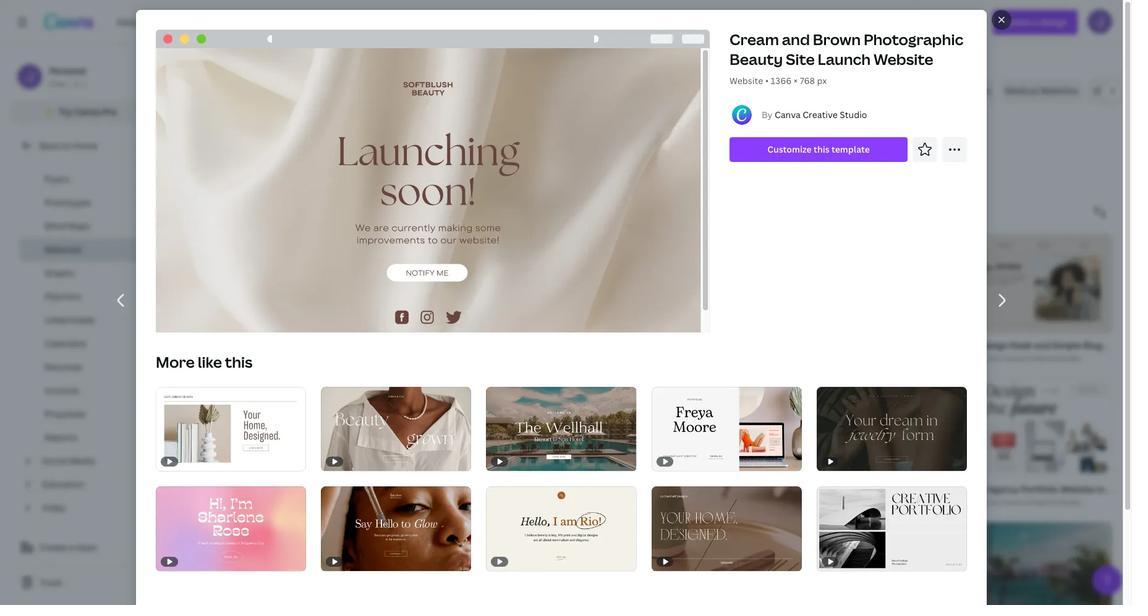 Task type: describe. For each thing, give the bounding box(es) containing it.
business,
[[334, 140, 379, 154]]

medical websites link
[[1001, 79, 1083, 103]]

beauty link
[[171, 79, 210, 103]]

graphs
[[45, 267, 75, 279]]

style inside home page website in beige cream warm & modern style website by canva creative studio
[[990, 484, 1011, 496]]

1 vertical spatial education link
[[37, 473, 144, 497]]

resumes
[[45, 361, 82, 373]]

light
[[961, 340, 982, 351]]

canva inside light beige sleek and simple blogger pers website by canva creative studio
[[1002, 353, 1025, 364]]

×
[[794, 75, 798, 87]]

back to home link
[[10, 134, 161, 158]]

free
[[742, 140, 761, 154]]

video link
[[37, 497, 144, 520]]

canva creative studio link
[[775, 109, 868, 121]]

website templates design a beautiful website for any business, portfolio, event, organization, and more with these professionally designed, free website templates.
[[171, 108, 854, 154]]

photography link
[[457, 79, 521, 103]]

a inside button
[[69, 542, 74, 554]]

in inside home page website in beige cream warm & modern style website by canva creative studio
[[855, 484, 863, 496]]

video pod
[[1093, 85, 1133, 97]]

cream inside home page website in beige cream warm & modern style website by canva creative studio
[[890, 484, 918, 496]]

dark blue and beige simple dark consultancy portfolio & resume website image
[[362, 378, 539, 478]]

by inside brand agency portfolio website in white  website by canva creative studio
[[992, 498, 1001, 508]]

professionally
[[624, 140, 692, 154]]

price button
[[434, 170, 485, 195]]

agency
[[989, 484, 1020, 496]]

social
[[42, 455, 67, 467]]

create a team button
[[10, 536, 161, 560]]

studio inside light beige sleek and simple blogger pers website by canva creative studio
[[1058, 353, 1082, 364]]

home for home
[[171, 56, 196, 67]]

warm inside home page website in beige cream warm & modern style website by canva creative studio
[[920, 484, 945, 496]]

business cards link
[[20, 144, 152, 168]]

free
[[49, 79, 65, 89]]

freelance
[[701, 85, 742, 97]]

home page website in beige cream warm & modern style website by canva creative studio
[[770, 484, 1011, 508]]

fitness link
[[352, 79, 391, 103]]

fitness inside green organic warm fitness bio-link website website by canva creative studio
[[667, 484, 697, 496]]

creative inside green organic warm fitness bio-link website website by canva creative studio
[[644, 498, 674, 508]]

green organic warm food and restaurant bio-link website image
[[554, 523, 730, 606]]

brown
[[813, 29, 861, 49]]

templates for website
[[254, 108, 355, 134]]

green
[[578, 484, 604, 496]]

invoices
[[45, 385, 79, 397]]

freelance websites link
[[696, 79, 787, 103]]

color
[[498, 176, 520, 188]]

photography
[[462, 85, 516, 97]]

more
[[545, 140, 570, 154]]

and inside light beige sleek and simple blogger pers website by canva creative studio
[[1034, 340, 1050, 351]]

real estate
[[588, 85, 634, 97]]

top level navigation element
[[109, 10, 497, 35]]

more like this
[[156, 352, 253, 372]]

all filters
[[195, 176, 235, 188]]

create a team
[[40, 542, 98, 554]]

letterheads
[[45, 314, 95, 326]]

style button
[[249, 170, 300, 195]]

canva inside button
[[74, 106, 100, 118]]

websites down mind maps
[[45, 244, 82, 255]]

planners
[[45, 291, 81, 303]]

websites up by
[[744, 85, 782, 97]]

pro
[[102, 106, 117, 118]]

create
[[40, 542, 67, 554]]

proposals link
[[20, 403, 152, 426]]

1366
[[771, 75, 792, 87]]

studio inside brand agency portfolio website in white  website by canva creative studio
[[1058, 498, 1082, 508]]

pod
[[1119, 85, 1133, 97]]

studio inside green organic warm fitness bio-link website website by canva creative studio
[[675, 498, 699, 508]]

1 horizontal spatial education link
[[526, 79, 578, 103]]

calendars link
[[20, 332, 152, 356]]

to
[[62, 140, 70, 152]]

flyers
[[45, 173, 70, 185]]

in inside brand agency portfolio website in white  website by canva creative studio
[[1097, 484, 1105, 496]]

theme button
[[305, 170, 363, 195]]

creative inside light beige sleek and simple blogger pers website by canva creative studio
[[1026, 353, 1056, 364]]

business inside "link"
[[822, 85, 859, 97]]

try canva pro button
[[10, 100, 161, 124]]

and inside website templates design a beautiful website for any business, portfolio, event, organization, and more with these professionally designed, free website templates.
[[524, 140, 542, 154]]

967
[[171, 206, 186, 218]]

templates link
[[215, 55, 258, 69]]

canva inside green organic warm fitness bio-link website website by canva creative studio
[[620, 498, 642, 508]]

1 horizontal spatial business link
[[644, 79, 691, 103]]

by
[[762, 109, 773, 121]]

firm
[[932, 85, 951, 97]]

pers
[[1118, 340, 1133, 351]]

health
[[267, 85, 295, 97]]

style inside button
[[256, 176, 278, 188]]

modern
[[954, 484, 987, 496]]

by inside home page website in beige cream warm & modern style website by canva creative studio
[[800, 498, 809, 508]]

home page website in beige cream warm & modern style link
[[770, 483, 1011, 497]]

yellow colorful blocks blogger bio-link website image
[[362, 522, 539, 606]]

brand
[[961, 484, 987, 496]]

education for rightmost 'education' link
[[531, 85, 573, 97]]

& inside home page website in beige cream warm & modern style website by canva creative studio
[[947, 484, 952, 496]]

home link
[[171, 55, 196, 69]]

law firm websites
[[913, 85, 991, 97]]

all
[[195, 176, 207, 188]]

by inside light beige sleek and simple blogger pers website by canva creative studio
[[992, 353, 1001, 364]]

small business websites
[[796, 85, 899, 97]]

canva inside brand agency portfolio website in white  website by canva creative studio
[[1002, 498, 1025, 508]]

beige inside light beige sleek and simple blogger pers website by canva creative studio
[[984, 340, 1008, 351]]

fashion
[[220, 85, 252, 97]]

1 website from the left
[[259, 140, 296, 154]]

media
[[69, 455, 95, 467]]

cream and brown photographic beauty site launch website website • 1366 × 768 px
[[730, 29, 964, 87]]

personal
[[49, 65, 86, 77]]

brand agency portfolio website in white link
[[961, 483, 1133, 497]]

cream inside cream and brown photographic beauty site launch website website • 1366 × 768 px
[[730, 29, 779, 49]]

0 horizontal spatial home
[[73, 140, 97, 152]]

feature button
[[368, 170, 429, 195]]

fashion link
[[215, 79, 257, 103]]

white
[[1107, 484, 1132, 496]]

video for video
[[42, 502, 66, 514]]

mind maps
[[45, 220, 90, 232]]

page
[[797, 484, 817, 496]]

social media
[[42, 455, 95, 467]]

green organic warm fitness bio-link website image
[[554, 379, 730, 478]]

0 vertical spatial this
[[814, 144, 830, 155]]

canva inside home page website in beige cream warm & modern style website by canva creative studio
[[811, 498, 833, 508]]

creative inside brand agency portfolio website in white  website by canva creative studio
[[1026, 498, 1056, 508]]

prototypes
[[45, 197, 91, 208]]

portfolio,
[[381, 140, 426, 154]]



Task type: locate. For each thing, give the bounding box(es) containing it.
in left the white
[[1097, 484, 1105, 496]]

creative inside home page website in beige cream warm & modern style website by canva creative studio
[[835, 498, 865, 508]]

back
[[40, 140, 60, 152]]

filters
[[209, 176, 235, 188]]

1 horizontal spatial warm
[[920, 484, 945, 496]]

reports link
[[20, 426, 152, 450]]

video up "create"
[[42, 502, 66, 514]]

link
[[716, 484, 734, 496]]

studio inside home page website in beige cream warm & modern style website by canva creative studio
[[867, 498, 890, 508]]

1 horizontal spatial beauty
[[730, 49, 783, 69]]

0 vertical spatial templates
[[254, 108, 355, 134]]

organic
[[606, 484, 638, 496]]

style right filters
[[256, 176, 278, 188]]

beauty inside cream and brown photographic beauty site launch website website • 1366 × 768 px
[[730, 49, 783, 69]]

1 vertical spatial fitness
[[667, 484, 697, 496]]

restaurant link
[[396, 79, 452, 103]]

templates
[[215, 56, 258, 67]]

0 horizontal spatial templates
[[188, 206, 230, 218]]

2 website from the left
[[764, 140, 801, 154]]

and left more
[[524, 140, 542, 154]]

0 vertical spatial and
[[782, 29, 810, 49]]

any
[[315, 140, 332, 154]]

• right 'free'
[[68, 79, 70, 89]]

0 horizontal spatial education
[[42, 479, 84, 491]]

templates.
[[803, 140, 854, 154]]

simple
[[1052, 340, 1082, 351]]

video for video pod
[[1093, 85, 1117, 97]]

by inside green organic warm fitness bio-link website website by canva creative studio
[[609, 498, 618, 508]]

business link right estate
[[644, 79, 691, 103]]

color button
[[490, 170, 543, 195]]

1 vertical spatial cream
[[890, 484, 918, 496]]

this right like
[[225, 352, 253, 372]]

trash link
[[10, 571, 161, 596]]

warm left modern
[[920, 484, 945, 496]]

launch
[[818, 49, 871, 69]]

1 vertical spatial beige
[[865, 484, 888, 496]]

1 vertical spatial &
[[947, 484, 952, 496]]

back to home
[[40, 140, 97, 152]]

1 horizontal spatial fitness
[[667, 484, 697, 496]]

2 vertical spatial and
[[1034, 340, 1050, 351]]

None search field
[[538, 10, 910, 35]]

freelance websites
[[701, 85, 782, 97]]

templates up for
[[254, 108, 355, 134]]

trash
[[40, 577, 62, 589]]

1 vertical spatial this
[[225, 352, 253, 372]]

beauty up 1366
[[730, 49, 783, 69]]

0 horizontal spatial beauty
[[176, 85, 205, 97]]

design
[[171, 140, 203, 154]]

more
[[156, 352, 195, 372]]

1 vertical spatial templates
[[188, 206, 230, 218]]

portfolio
[[1022, 484, 1059, 496]]

website right free
[[764, 140, 801, 154]]

1 horizontal spatial home
[[171, 56, 196, 67]]

2 vertical spatial home
[[770, 484, 795, 496]]

sleek
[[1010, 340, 1032, 351]]

education down social media
[[42, 479, 84, 491]]

0 vertical spatial style
[[256, 176, 278, 188]]

0 horizontal spatial in
[[855, 484, 863, 496]]

this left template
[[814, 144, 830, 155]]

and
[[782, 29, 810, 49], [524, 140, 542, 154], [1034, 340, 1050, 351]]

home inside home page website in beige cream warm & modern style website by canva creative studio
[[770, 484, 795, 496]]

graphs link
[[20, 262, 152, 285]]

0 horizontal spatial a
[[69, 542, 74, 554]]

templates down all filters button
[[188, 206, 230, 218]]

1 horizontal spatial beige
[[984, 340, 1008, 351]]

0 horizontal spatial •
[[68, 79, 70, 89]]

education link down media
[[37, 473, 144, 497]]

price
[[442, 176, 463, 188]]

green organic warm fitness bio-link website link
[[578, 483, 770, 497]]

& right the health
[[297, 85, 303, 97]]

warm right organic
[[641, 484, 665, 496]]

organization,
[[460, 140, 522, 154]]

fitness right wellness
[[357, 85, 386, 97]]

0 horizontal spatial business link
[[278, 55, 315, 69]]

0 horizontal spatial fitness
[[357, 85, 386, 97]]

for
[[298, 140, 312, 154]]

canva
[[74, 106, 100, 118], [775, 109, 801, 121], [1002, 353, 1025, 364], [237, 354, 259, 364], [428, 497, 450, 508], [620, 498, 642, 508], [811, 498, 833, 508], [1002, 498, 1025, 508], [237, 498, 259, 509]]

business inside 'link'
[[45, 150, 81, 161]]

flyers link
[[20, 168, 152, 191]]

a inside website templates design a beautiful website for any business, portfolio, event, organization, and more with these professionally designed, free website templates.
[[206, 140, 211, 154]]

customize
[[768, 144, 812, 155]]

0 vertical spatial business link
[[278, 55, 315, 69]]

websites right firm
[[953, 85, 991, 97]]

websites right medical at the right top of page
[[1041, 85, 1079, 97]]

video pod link
[[1088, 79, 1133, 103]]

mind maps link
[[20, 215, 152, 238]]

1 vertical spatial style
[[990, 484, 1011, 496]]

1 vertical spatial home
[[73, 140, 97, 152]]

law firm websites link
[[909, 79, 996, 103]]

business
[[278, 56, 315, 67], [649, 85, 686, 97], [822, 85, 859, 97], [45, 150, 81, 161]]

health & wellness
[[267, 85, 342, 97]]

in right page
[[855, 484, 863, 496]]

planners link
[[20, 285, 152, 309]]

1 horizontal spatial website
[[764, 140, 801, 154]]

0 horizontal spatial warm
[[641, 484, 665, 496]]

estate
[[608, 85, 634, 97]]

websites left law
[[861, 85, 899, 97]]

and inside cream and brown photographic beauty site launch website website • 1366 × 768 px
[[782, 29, 810, 49]]

0 horizontal spatial video
[[42, 502, 66, 514]]

0 horizontal spatial this
[[225, 352, 253, 372]]

0 vertical spatial cream
[[730, 29, 779, 49]]

cards
[[84, 150, 108, 161]]

education link
[[526, 79, 578, 103], [37, 473, 144, 497]]

2 in from the left
[[1097, 484, 1105, 496]]

a left team
[[69, 542, 74, 554]]

0 vertical spatial beauty
[[730, 49, 783, 69]]

1 horizontal spatial style
[[990, 484, 1011, 496]]

& left modern
[[947, 484, 952, 496]]

templates for 967
[[188, 206, 230, 218]]

0 vertical spatial beige
[[984, 340, 1008, 351]]

px
[[817, 75, 827, 87]]

real estate link
[[583, 79, 639, 103]]

these
[[595, 140, 622, 154]]

1 horizontal spatial in
[[1097, 484, 1105, 496]]

home for home page website in beige cream warm & modern style website by canva creative studio
[[770, 484, 795, 496]]

all filters button
[[171, 170, 244, 195]]

education left real
[[531, 85, 573, 97]]

2 horizontal spatial home
[[770, 484, 795, 496]]

a
[[206, 140, 211, 154], [69, 542, 74, 554]]

1 horizontal spatial &
[[947, 484, 952, 496]]

website inside website templates design a beautiful website for any business, portfolio, event, organization, and more with these professionally designed, free website templates.
[[171, 108, 250, 134]]

calendars
[[45, 338, 87, 350]]

cream and brown photographic beauty site launch website image
[[156, 48, 701, 355], [362, 234, 539, 334]]

1 vertical spatial video
[[42, 502, 66, 514]]

light beige sleek and simple blogger personal website image
[[936, 234, 1113, 334]]

0 horizontal spatial style
[[256, 176, 278, 188]]

websites
[[744, 85, 782, 97], [861, 85, 899, 97], [953, 85, 991, 97], [1041, 85, 1079, 97], [45, 244, 82, 255]]

1 horizontal spatial templates
[[254, 108, 355, 134]]

fitness inside fitness link
[[357, 85, 386, 97]]

2 horizontal spatial and
[[1034, 340, 1050, 351]]

2 warm from the left
[[920, 484, 945, 496]]

business link up health & wellness on the left of the page
[[278, 55, 315, 69]]

bio-
[[699, 484, 716, 496]]

small
[[796, 85, 820, 97]]

1
[[82, 79, 86, 89]]

• inside cream and brown photographic beauty site launch website website • 1366 × 768 px
[[766, 75, 769, 87]]

team
[[76, 542, 98, 554]]

beige inside home page website in beige cream warm & modern style website by canva creative studio
[[865, 484, 888, 496]]

0 horizontal spatial cream
[[730, 29, 779, 49]]

website inside light beige sleek and simple blogger pers website by canva creative studio
[[961, 353, 990, 364]]

1 vertical spatial a
[[69, 542, 74, 554]]

by canva creative studio
[[762, 109, 868, 121]]

1 in from the left
[[855, 484, 863, 496]]

0 horizontal spatial &
[[297, 85, 303, 97]]

templates inside website templates design a beautiful website for any business, portfolio, event, organization, and more with these professionally designed, free website templates.
[[254, 108, 355, 134]]

style right "brand"
[[990, 484, 1011, 496]]

small business websites link
[[792, 79, 904, 103]]

1 vertical spatial beauty
[[176, 85, 205, 97]]

fitness left bio-
[[667, 484, 697, 496]]

1 vertical spatial business link
[[644, 79, 691, 103]]

websites inside "link"
[[861, 85, 899, 97]]

and left brown
[[782, 29, 810, 49]]

1 horizontal spatial a
[[206, 140, 211, 154]]

website left for
[[259, 140, 296, 154]]

1 warm from the left
[[641, 484, 665, 496]]

studio
[[840, 109, 868, 121], [1058, 353, 1082, 364], [293, 354, 316, 364], [484, 497, 507, 508], [675, 498, 699, 508], [867, 498, 890, 508], [1058, 498, 1082, 508], [293, 498, 316, 509]]

resumes link
[[20, 356, 152, 379]]

0 vertical spatial video
[[1093, 85, 1117, 97]]

0 vertical spatial &
[[297, 85, 303, 97]]

1 horizontal spatial this
[[814, 144, 830, 155]]

0 vertical spatial home
[[171, 56, 196, 67]]

light beige sleek and simple blogger pers link
[[961, 339, 1133, 353]]

1 horizontal spatial video
[[1093, 85, 1117, 97]]

health & wellness link
[[262, 79, 347, 103]]

0 horizontal spatial education link
[[37, 473, 144, 497]]

warm inside green organic warm fitness bio-link website website by canva creative studio
[[641, 484, 665, 496]]

letterheads link
[[20, 309, 152, 332]]

green organic warm fitness bio-link website website by canva creative studio
[[578, 484, 770, 508]]

0 horizontal spatial beige
[[865, 484, 888, 496]]

education link left real
[[526, 79, 578, 103]]

brand agency portfolio website in white  website by canva creative studio
[[961, 484, 1133, 508]]

&
[[297, 85, 303, 97], [947, 484, 952, 496]]

restaurant
[[401, 85, 447, 97]]

video left "pod"
[[1093, 85, 1117, 97]]

0 vertical spatial education link
[[526, 79, 578, 103]]

beauty down home link
[[176, 85, 205, 97]]

blogger
[[1084, 340, 1116, 351]]

designed,
[[694, 140, 740, 154]]

and right the sleek
[[1034, 340, 1050, 351]]

0 vertical spatial fitness
[[357, 85, 386, 97]]

website
[[874, 49, 934, 69], [335, 56, 368, 67], [730, 75, 764, 87], [171, 108, 250, 134], [961, 353, 990, 364], [195, 354, 224, 364], [736, 484, 770, 496], [819, 484, 853, 496], [1061, 484, 1095, 496], [387, 497, 416, 508], [578, 498, 607, 508], [770, 498, 798, 508], [961, 498, 990, 508], [195, 498, 224, 509]]

1 horizontal spatial and
[[782, 29, 810, 49]]

style
[[256, 176, 278, 188], [990, 484, 1011, 496]]

site
[[786, 49, 815, 69]]

customize this template link
[[730, 137, 908, 162]]

a right design
[[206, 140, 211, 154]]

1 vertical spatial education
[[42, 479, 84, 491]]

like
[[198, 352, 222, 372]]

photographic
[[864, 29, 964, 49]]

1 horizontal spatial cream
[[890, 484, 918, 496]]

website by canva creative studio link
[[961, 353, 1113, 365], [195, 353, 347, 365], [387, 497, 539, 509], [578, 497, 730, 509], [770, 497, 922, 509], [961, 497, 1113, 509], [195, 497, 347, 510]]

0 vertical spatial a
[[206, 140, 211, 154]]

• left 1366
[[766, 75, 769, 87]]

0 horizontal spatial website
[[259, 140, 296, 154]]

0 horizontal spatial and
[[524, 140, 542, 154]]

1 vertical spatial and
[[524, 140, 542, 154]]

1 horizontal spatial education
[[531, 85, 573, 97]]

warm
[[641, 484, 665, 496], [920, 484, 945, 496]]

this
[[814, 144, 830, 155], [225, 352, 253, 372]]

1 horizontal spatial •
[[766, 75, 769, 87]]

home page website in beige cream warm & modern style image
[[745, 379, 922, 478]]

0 vertical spatial education
[[531, 85, 573, 97]]

education for the bottommost 'education' link
[[42, 479, 84, 491]]



Task type: vqa. For each thing, say whether or not it's contained in the screenshot.
Business link
yes



